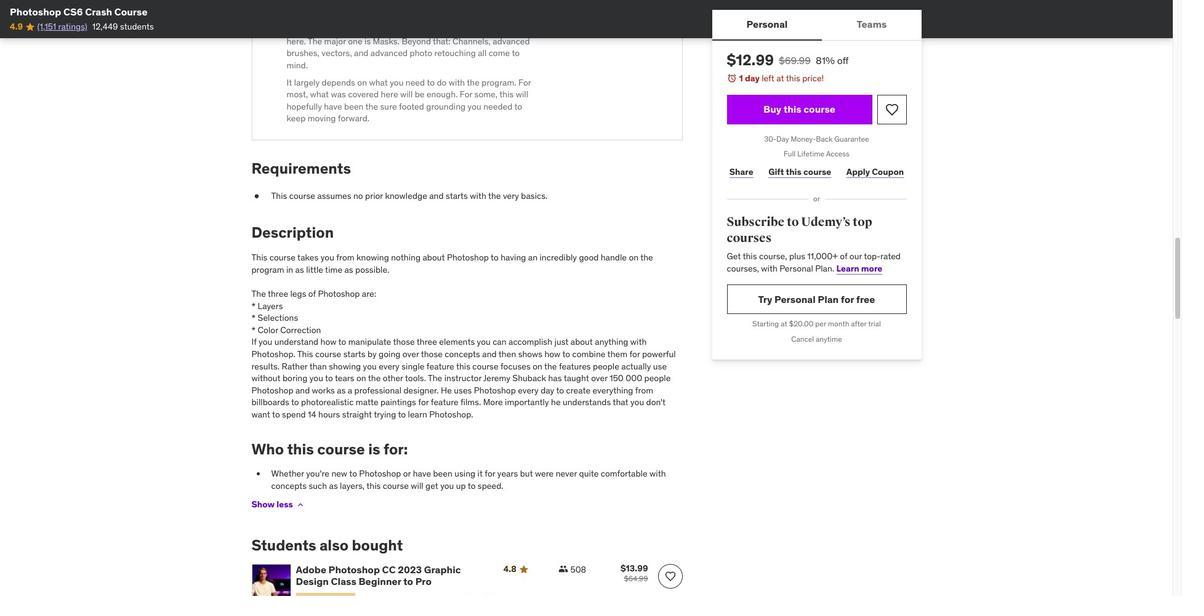 Task type: locate. For each thing, give the bounding box(es) containing it.
1 vertical spatial day
[[541, 385, 555, 396]]

0 horizontal spatial every
[[379, 361, 400, 372]]

as right in
[[295, 264, 304, 275]]

uses
[[454, 385, 472, 396]]

1 horizontal spatial how
[[545, 349, 561, 360]]

personal down plus on the top right
[[780, 263, 814, 274]]

about inside the three legs of photoshop are: * layers * selections * color correction if you understand how to manipulate those three elements you can accomplish just about anything with photoshop. this course starts by going over those concepts and then shows how to combine them for powerful results. rather than showing you every single feature this course focuses on the features people actually use without boring you to tears on the other tools. the instructor jeremy shuback has taught over 150 000 people photoshop and works as a professional designer. he uses photoshop every day to create everything from billboards to photorealistic matte paintings for feature films. more importantly he understands that you don't want to spend 14 hours straight trying to learn photoshop.
[[571, 337, 593, 348]]

1 horizontal spatial or
[[814, 194, 821, 203]]

everything
[[593, 385, 634, 396]]

how down just at the bottom
[[545, 349, 561, 360]]

try personal plan for free
[[759, 293, 876, 305]]

how up than
[[321, 337, 337, 348]]

0 horizontal spatial those
[[393, 337, 415, 348]]

1 vertical spatial what
[[369, 77, 388, 88]]

from inside this course takes you from knowing nothing about photoshop to having an incredibly good handle on the program in as little time as possible.
[[337, 252, 355, 263]]

1 horizontal spatial the
[[308, 36, 322, 47]]

covered up forward.
[[348, 89, 379, 100]]

1 vertical spatial is
[[369, 440, 380, 459]]

an
[[528, 252, 538, 263]]

0 vertical spatial have
[[324, 101, 342, 112]]

2 are from the left
[[480, 12, 492, 23]]

0 vertical spatial about
[[423, 252, 445, 263]]

was
[[471, 24, 486, 35], [331, 89, 346, 100]]

bought
[[352, 536, 403, 555]]

have
[[324, 101, 342, 112], [413, 468, 431, 480]]

actually
[[622, 361, 651, 372]]

0 vertical spatial day
[[745, 73, 760, 84]]

for
[[519, 77, 531, 88], [460, 89, 473, 100]]

to
[[512, 48, 520, 59], [427, 77, 435, 88], [515, 101, 523, 112], [787, 214, 799, 230], [491, 252, 499, 263], [339, 337, 346, 348], [563, 349, 571, 360], [325, 373, 333, 384], [557, 385, 564, 396], [291, 397, 299, 408], [272, 409, 280, 420], [398, 409, 406, 420], [349, 468, 357, 480], [468, 480, 476, 492], [404, 576, 413, 588]]

of
[[415, 12, 423, 23], [841, 251, 848, 262], [309, 288, 316, 299]]

0 vertical spatial was
[[471, 24, 486, 35]]

years
[[498, 468, 518, 480]]

to right up
[[468, 480, 476, 492]]

0 horizontal spatial day
[[541, 385, 555, 396]]

concepts up master
[[425, 12, 460, 23]]

1 horizontal spatial people
[[645, 373, 671, 384]]

photoshop up more
[[474, 385, 516, 396]]

with inside the three legs of photoshop are: * layers * selections * color correction if you understand how to manipulate those three elements you can accomplish just about anything with photoshop. this course starts by going over those concepts and then shows how to combine them for powerful results. rather than showing you every single feature this course focuses on the features people actually use without boring you to tears on the other tools. the instructor jeremy shuback has taught over 150 000 people photoshop and works as a professional designer. he uses photoshop every day to create everything from billboards to photorealistic matte paintings for feature films. more importantly he understands that you don't want to spend 14 hours straight trying to learn photoshop.
[[631, 337, 647, 348]]

photoshop inside "whether you're new to photoshop or have been using it for years but were never quite comfortable with concepts such as layers, this course will get you up to speed."
[[359, 468, 401, 480]]

to up layers, at the bottom
[[349, 468, 357, 480]]

learn
[[408, 409, 427, 420]]

on
[[358, 77, 367, 88], [629, 252, 639, 263], [533, 361, 543, 372], [357, 373, 366, 384]]

0 vertical spatial starts
[[446, 190, 468, 201]]

1 vertical spatial at
[[781, 319, 788, 329]]

1 vertical spatial have
[[413, 468, 431, 480]]

beyond
[[402, 36, 431, 47]]

a
[[381, 12, 385, 23], [348, 385, 353, 396]]

students
[[252, 536, 316, 555]]

0 vertical spatial for
[[519, 77, 531, 88]]

this up whether
[[287, 440, 314, 459]]

on down shows on the left
[[533, 361, 543, 372]]

every down shuback
[[518, 385, 539, 396]]

also
[[320, 536, 349, 555]]

2 horizontal spatial the
[[428, 373, 443, 384]]

a inside the three legs of photoshop are: * layers * selections * color correction if you understand how to manipulate those three elements you can accomplish just about anything with photoshop. this course starts by going over those concepts and then shows how to combine them for powerful results. rather than showing you every single feature this course focuses on the features people actually use without boring you to tears on the other tools. the instructor jeremy shuback has taught over 150 000 people photoshop and works as a professional designer. he uses photoshop every day to create everything from billboards to photorealistic matte paintings for feature films. more importantly he understands that you don't want to spend 14 hours straight trying to learn photoshop.
[[348, 385, 353, 396]]

handle
[[601, 252, 627, 263]]

to down just at the bottom
[[563, 349, 571, 360]]

this for this course assumes no prior knowledge and starts with the very basics.
[[271, 190, 287, 201]]

1 vertical spatial *
[[252, 312, 256, 324]]

or inside "whether you're new to photoshop or have been using it for years but were never quite comfortable with concepts such as layers, this course will get you up to speed."
[[403, 468, 411, 480]]

2 horizontal spatial this
[[297, 349, 313, 360]]

cs6
[[63, 6, 83, 18]]

a inside with that said, there are a couple of concepts that are absolutely worth learning after you master what was covered here. the major one is masks. beyond that: channels, advanced brushes, vectors, and advanced photo retouching all come to mind. it largely depends on what you need to do with the program. for most, what was covered here will be enough. for some, this will hopefully have been the sure footed grounding you needed to keep moving forward.
[[381, 12, 385, 23]]

was down depends
[[331, 89, 346, 100]]

and down one
[[354, 48, 369, 59]]

speed.
[[478, 480, 504, 492]]

elements
[[439, 337, 475, 348]]

every down going
[[379, 361, 400, 372]]

1 vertical spatial people
[[645, 373, 671, 384]]

photoshop
[[10, 6, 61, 18], [447, 252, 489, 263], [318, 288, 360, 299], [252, 385, 294, 396], [474, 385, 516, 396], [359, 468, 401, 480], [329, 564, 380, 576]]

2 horizontal spatial what
[[450, 24, 469, 35]]

0 vertical spatial covered
[[488, 24, 519, 35]]

been inside with that said, there are a couple of concepts that are absolutely worth learning after you master what was covered here. the major one is masks. beyond that: channels, advanced brushes, vectors, and advanced photo retouching all come to mind. it largely depends on what you need to do with the program. for most, what was covered here will be enough. for some, this will hopefully have been the sure footed grounding you needed to keep moving forward.
[[344, 101, 364, 112]]

course
[[114, 6, 148, 18]]

the three legs of photoshop are: * layers * selections * color correction if you understand how to manipulate those three elements you can accomplish just about anything with photoshop. this course starts by going over those concepts and then shows how to combine them for powerful results. rather than showing you every single feature this course focuses on the features people actually use without boring you to tears on the other tools. the instructor jeremy shuback has taught over 150 000 people photoshop and works as a professional designer. he uses photoshop every day to create everything from billboards to photorealistic matte paintings for feature films. more importantly he understands that you don't want to spend 14 hours straight trying to learn photoshop.
[[252, 288, 676, 420]]

is
[[365, 36, 371, 47], [369, 440, 380, 459]]

1 horizontal spatial that
[[462, 12, 478, 23]]

create
[[567, 385, 591, 396]]

this
[[787, 73, 801, 84], [500, 89, 514, 100], [784, 103, 802, 115], [786, 166, 802, 177], [743, 251, 758, 262], [456, 361, 471, 372], [287, 440, 314, 459], [367, 480, 381, 492]]

month
[[829, 319, 850, 329]]

whether you're new to photoshop or have been using it for years but were never quite comfortable with concepts such as layers, this course will get you up to speed.
[[271, 468, 666, 492]]

2 horizontal spatial that
[[613, 397, 629, 408]]

you up time
[[321, 252, 334, 263]]

some,
[[475, 89, 498, 100]]

of right couple on the top left of the page
[[415, 12, 423, 23]]

full
[[784, 149, 796, 159]]

1 horizontal spatial been
[[433, 468, 453, 480]]

a left couple on the top left of the page
[[381, 12, 385, 23]]

after inside with that said, there are a couple of concepts that are absolutely worth learning after you master what was covered here. the major one is masks. beyond that: channels, advanced brushes, vectors, and advanced photo retouching all come to mind. it largely depends on what you need to do with the program. for most, what was covered here will be enough. for some, this will hopefully have been the sure footed grounding you needed to keep moving forward.
[[386, 24, 404, 35]]

what down largely
[[310, 89, 329, 100]]

1 vertical spatial the
[[252, 288, 266, 299]]

0 horizontal spatial or
[[403, 468, 411, 480]]

the left sure at the top of page
[[366, 101, 378, 112]]

from down 000
[[636, 385, 654, 396]]

have up moving
[[324, 101, 342, 112]]

wishlist image
[[885, 102, 900, 117]]

feature down he
[[431, 397, 459, 408]]

or down "for:" at the bottom of page
[[403, 468, 411, 480]]

tab list
[[713, 10, 922, 41]]

trying
[[374, 409, 396, 420]]

1 vertical spatial after
[[852, 319, 867, 329]]

about up the combine
[[571, 337, 593, 348]]

about inside this course takes you from knowing nothing about photoshop to having an incredibly good handle on the program in as little time as possible.
[[423, 252, 445, 263]]

1 horizontal spatial after
[[852, 319, 867, 329]]

2 horizontal spatial of
[[841, 251, 848, 262]]

professional
[[355, 385, 402, 396]]

what up channels,
[[450, 24, 469, 35]]

showing
[[329, 361, 361, 372]]

with up 'powerful'
[[631, 337, 647, 348]]

1 horizontal spatial a
[[381, 12, 385, 23]]

1 vertical spatial covered
[[348, 89, 379, 100]]

1 horizontal spatial photoshop.
[[430, 409, 474, 420]]

moving
[[308, 113, 336, 124]]

1 horizontal spatial xsmall image
[[296, 500, 305, 510]]

1 horizontal spatial from
[[636, 385, 654, 396]]

30-
[[765, 134, 777, 143]]

xsmall image right less on the left bottom of the page
[[296, 500, 305, 510]]

as down new
[[329, 480, 338, 492]]

0 horizontal spatial was
[[331, 89, 346, 100]]

you up beyond
[[406, 24, 420, 35]]

the up 'some,'
[[467, 77, 480, 88]]

the left very
[[489, 190, 501, 201]]

most,
[[287, 89, 308, 100]]

xsmall image inside the 'show less' button
[[296, 500, 305, 510]]

0 vertical spatial concepts
[[425, 12, 460, 23]]

at right left
[[777, 73, 785, 84]]

left
[[762, 73, 775, 84]]

0 vertical spatial a
[[381, 12, 385, 23]]

with right the comfortable
[[650, 468, 666, 480]]

photoshop.
[[252, 349, 296, 360], [430, 409, 474, 420]]

photoshop cs6 crash course
[[10, 6, 148, 18]]

program
[[252, 264, 284, 275]]

concepts down elements
[[445, 349, 481, 360]]

feature up he
[[427, 361, 455, 372]]

will down program.
[[516, 89, 529, 100]]

0 vertical spatial is
[[365, 36, 371, 47]]

0 horizontal spatial people
[[593, 361, 620, 372]]

having
[[501, 252, 526, 263]]

the up he
[[428, 373, 443, 384]]

importantly
[[505, 397, 549, 408]]

to inside this course takes you from knowing nothing about photoshop to having an incredibly good handle on the program in as little time as possible.
[[491, 252, 499, 263]]

this inside this course takes you from knowing nothing about photoshop to having an incredibly good handle on the program in as little time as possible.
[[252, 252, 268, 263]]

0 horizontal spatial this
[[252, 252, 268, 263]]

this right gift
[[786, 166, 802, 177]]

photoshop down "for:" at the bottom of page
[[359, 468, 401, 480]]

get
[[727, 251, 741, 262]]

hopefully
[[287, 101, 322, 112]]

have inside with that said, there are a couple of concepts that are absolutely worth learning after you master what was covered here. the major one is masks. beyond that: channels, advanced brushes, vectors, and advanced photo retouching all come to mind. it largely depends on what you need to do with the program. for most, what was covered here will be enough. for some, this will hopefully have been the sure footed grounding you needed to keep moving forward.
[[324, 101, 342, 112]]

to left the pro
[[404, 576, 413, 588]]

design
[[296, 576, 329, 588]]

no
[[354, 190, 363, 201]]

been up get
[[433, 468, 453, 480]]

photoshop left having
[[447, 252, 489, 263]]

0 vertical spatial advanced
[[493, 36, 530, 47]]

1 horizontal spatial day
[[745, 73, 760, 84]]

1 vertical spatial a
[[348, 385, 353, 396]]

wishlist image
[[664, 571, 677, 583]]

boring
[[283, 373, 308, 384]]

those up single
[[421, 349, 443, 360]]

will left get
[[411, 480, 424, 492]]

1 * from the top
[[252, 300, 256, 311]]

apply coupon
[[847, 166, 905, 177]]

you inside "whether you're new to photoshop or have been using it for years but were never quite comfortable with concepts such as layers, this course will get you up to speed."
[[441, 480, 454, 492]]

it
[[478, 468, 483, 480]]

you left up
[[441, 480, 454, 492]]

results.
[[252, 361, 280, 372]]

have inside "whether you're new to photoshop or have been using it for years but were never quite comfortable with concepts such as layers, this course will get you up to speed."
[[413, 468, 431, 480]]

0 horizontal spatial been
[[344, 101, 364, 112]]

day inside the three legs of photoshop are: * layers * selections * color correction if you understand how to manipulate those three elements you can accomplish just about anything with photoshop. this course starts by going over those concepts and then shows how to combine them for powerful results. rather than showing you every single feature this course focuses on the features people actually use without boring you to tears on the other tools. the instructor jeremy shuback has taught over 150 000 people photoshop and works as a professional designer. he uses photoshop every day to create everything from billboards to photorealistic matte paintings for feature films. more importantly he understands that you don't want to spend 14 hours straight trying to learn photoshop.
[[541, 385, 555, 396]]

you down 'some,'
[[468, 101, 482, 112]]

with
[[287, 12, 305, 23]]

0 horizontal spatial are
[[366, 12, 379, 23]]

1 vertical spatial three
[[417, 337, 437, 348]]

1 vertical spatial for
[[460, 89, 473, 100]]

get
[[426, 480, 439, 492]]

to right 'come'
[[512, 48, 520, 59]]

1 vertical spatial personal
[[780, 263, 814, 274]]

this down understand
[[297, 349, 313, 360]]

personal up the $20.00
[[775, 293, 816, 305]]

tab list containing personal
[[713, 10, 922, 41]]

manipulate
[[348, 337, 391, 348]]

0 vertical spatial how
[[321, 337, 337, 348]]

as down tears
[[337, 385, 346, 396]]

and
[[354, 48, 369, 59], [430, 190, 444, 201], [483, 349, 497, 360], [296, 385, 310, 396]]

that inside the three legs of photoshop are: * layers * selections * color correction if you understand how to manipulate those three elements you can accomplish just about anything with photoshop. this course starts by going over those concepts and then shows how to combine them for powerful results. rather than showing you every single feature this course focuses on the features people actually use without boring you to tears on the other tools. the instructor jeremy shuback has taught over 150 000 people photoshop and works as a professional designer. he uses photoshop every day to create everything from billboards to photorealistic matte paintings for feature films. more importantly he understands that you don't want to spend 14 hours straight trying to learn photoshop.
[[613, 397, 629, 408]]

people down use
[[645, 373, 671, 384]]

photoshop down also
[[329, 564, 380, 576]]

new
[[332, 468, 348, 480]]

1 horizontal spatial three
[[417, 337, 437, 348]]

three up single
[[417, 337, 437, 348]]

2 vertical spatial of
[[309, 288, 316, 299]]

0 vertical spatial every
[[379, 361, 400, 372]]

other
[[383, 373, 403, 384]]

0 horizontal spatial for
[[460, 89, 473, 100]]

0 vertical spatial of
[[415, 12, 423, 23]]

at left the $20.00
[[781, 319, 788, 329]]

need
[[406, 77, 425, 88]]

0 vertical spatial personal
[[747, 18, 788, 30]]

starting
[[753, 319, 780, 329]]

at
[[777, 73, 785, 84], [781, 319, 788, 329]]

on right 'handle'
[[629, 252, 639, 263]]

personal up "$12.99"
[[747, 18, 788, 30]]

1 vertical spatial advanced
[[371, 48, 408, 59]]

courses,
[[727, 263, 760, 274]]

1 vertical spatial of
[[841, 251, 848, 262]]

absolutely
[[287, 24, 326, 35]]

personal inside get this course, plus 11,000+ of our top-rated courses, with personal plan.
[[780, 263, 814, 274]]

prior
[[365, 190, 383, 201]]

the right 'handle'
[[641, 252, 654, 263]]

for left 'some,'
[[460, 89, 473, 100]]

over up single
[[403, 349, 419, 360]]

plan
[[818, 293, 839, 305]]

course up in
[[270, 252, 296, 263]]

that down everything
[[613, 397, 629, 408]]

of right 'legs'
[[309, 288, 316, 299]]

are up the "learning"
[[366, 12, 379, 23]]

30-day money-back guarantee full lifetime access
[[765, 134, 870, 159]]

that
[[307, 12, 322, 23], [462, 12, 478, 23], [613, 397, 629, 408]]

comfortable
[[601, 468, 648, 480]]

all
[[478, 48, 487, 59]]

you inside this course takes you from knowing nothing about photoshop to having an incredibly good handle on the program in as little time as possible.
[[321, 252, 334, 263]]

starts
[[446, 190, 468, 201], [344, 349, 366, 360]]

1 vertical spatial from
[[636, 385, 654, 396]]

1 horizontal spatial for
[[519, 77, 531, 88]]

1 day left at this price!
[[740, 73, 825, 84]]

subscribe to udemy's top courses
[[727, 214, 873, 246]]

with inside "whether you're new to photoshop or have been using it for years but were never quite comfortable with concepts such as layers, this course will get you up to speed."
[[650, 468, 666, 480]]

starts up showing
[[344, 349, 366, 360]]

are up channels,
[[480, 12, 492, 23]]

then
[[499, 349, 516, 360]]

covered up 'come'
[[488, 24, 519, 35]]

to right needed
[[515, 101, 523, 112]]

for right program.
[[519, 77, 531, 88]]

2 vertical spatial concepts
[[271, 480, 307, 492]]

shows
[[519, 349, 543, 360]]

such
[[309, 480, 327, 492]]

to up spend
[[291, 397, 299, 408]]

0 horizontal spatial of
[[309, 288, 316, 299]]

1 vertical spatial starts
[[344, 349, 366, 360]]

1 horizontal spatial about
[[571, 337, 593, 348]]

personal inside personal 'button'
[[747, 18, 788, 30]]

0 vertical spatial over
[[403, 349, 419, 360]]

will
[[400, 89, 413, 100], [516, 89, 529, 100], [411, 480, 424, 492]]

starts right knowledge
[[446, 190, 468, 201]]

course inside button
[[804, 103, 836, 115]]

1 horizontal spatial this
[[271, 190, 287, 201]]

this down "requirements"
[[271, 190, 287, 201]]

to up he on the left bottom of the page
[[557, 385, 564, 396]]

0 horizontal spatial after
[[386, 24, 404, 35]]

at inside starting at $20.00 per month after trial cancel anytime
[[781, 319, 788, 329]]

the up layers in the bottom left of the page
[[252, 288, 266, 299]]

that up channels,
[[462, 12, 478, 23]]

1 horizontal spatial was
[[471, 24, 486, 35]]

as inside "whether you're new to photoshop or have been using it for years but were never quite comfortable with concepts such as layers, this course will get you up to speed."
[[329, 480, 338, 492]]

couple
[[387, 12, 413, 23]]

requirements
[[252, 159, 351, 178]]

0 vertical spatial photoshop.
[[252, 349, 296, 360]]

1 vertical spatial over
[[592, 373, 608, 384]]

this up the program
[[252, 252, 268, 263]]

nothing
[[391, 252, 421, 263]]

the up has
[[545, 361, 557, 372]]

0 horizontal spatial have
[[324, 101, 342, 112]]

concepts inside the three legs of photoshop are: * layers * selections * color correction if you understand how to manipulate those three elements you can accomplish just about anything with photoshop. this course starts by going over those concepts and then shows how to combine them for powerful results. rather than showing you every single feature this course focuses on the features people actually use without boring you to tears on the other tools. the instructor jeremy shuback has taught over 150 000 people photoshop and works as a professional designer. he uses photoshop every day to create everything from billboards to photorealistic matte paintings for feature films. more importantly he understands that you don't want to spend 14 hours straight trying to learn photoshop.
[[445, 349, 481, 360]]

to inside "subscribe to udemy's top courses"
[[787, 214, 799, 230]]

1 horizontal spatial advanced
[[493, 36, 530, 47]]

1 horizontal spatial over
[[592, 373, 608, 384]]

gift this course
[[769, 166, 832, 177]]

for right it
[[485, 468, 496, 480]]

concepts
[[425, 12, 460, 23], [445, 349, 481, 360], [271, 480, 307, 492]]

photorealistic
[[301, 397, 354, 408]]

photoshop. up results.
[[252, 349, 296, 360]]

1 vertical spatial concepts
[[445, 349, 481, 360]]

1 vertical spatial about
[[571, 337, 593, 348]]

with inside get this course, plus 11,000+ of our top-rated courses, with personal plan.
[[762, 263, 778, 274]]

1 vertical spatial every
[[518, 385, 539, 396]]

0 vertical spatial been
[[344, 101, 364, 112]]

three up layers in the bottom left of the page
[[268, 288, 288, 299]]

films.
[[461, 397, 481, 408]]

that up 'absolutely'
[[307, 12, 322, 23]]

you left can
[[477, 337, 491, 348]]

for inside "whether you're new to photoshop or have been using it for years but were never quite comfortable with concepts such as layers, this course will get you up to speed."
[[485, 468, 496, 480]]

$12.99 $69.99 81% off
[[727, 51, 849, 70]]

0 horizontal spatial the
[[252, 288, 266, 299]]

xsmall image
[[252, 190, 262, 202], [296, 500, 305, 510]]

photoshop inside adobe photoshop cc 2023 graphic design class beginner to pro
[[329, 564, 380, 576]]

0 vertical spatial xsmall image
[[252, 190, 262, 202]]

$13.99
[[621, 563, 648, 574]]

0 horizontal spatial three
[[268, 288, 288, 299]]

from inside the three legs of photoshop are: * layers * selections * color correction if you understand how to manipulate those three elements you can accomplish just about anything with photoshop. this course starts by going over those concepts and then shows how to combine them for powerful results. rather than showing you every single feature this course focuses on the features people actually use without boring you to tears on the other tools. the instructor jeremy shuback has taught over 150 000 people photoshop and works as a professional designer. he uses photoshop every day to create everything from billboards to photorealistic matte paintings for feature films. more importantly he understands that you don't want to spend 14 hours straight trying to learn photoshop.
[[636, 385, 654, 396]]

day right 1
[[745, 73, 760, 84]]

tears
[[335, 373, 355, 384]]

0 vertical spatial *
[[252, 300, 256, 311]]

concepts down whether
[[271, 480, 307, 492]]

legs
[[290, 288, 307, 299]]

buy this course button
[[727, 95, 873, 124]]

1 vertical spatial been
[[433, 468, 453, 480]]

those up going
[[393, 337, 415, 348]]



Task type: describe. For each thing, give the bounding box(es) containing it.
more
[[483, 397, 503, 408]]

pro
[[416, 576, 432, 588]]

come
[[489, 48, 510, 59]]

that:
[[433, 36, 451, 47]]

you down by
[[363, 361, 377, 372]]

$13.99 $64.99
[[621, 563, 648, 584]]

000
[[626, 373, 643, 384]]

incredibly
[[540, 252, 577, 263]]

and right knowledge
[[430, 190, 444, 201]]

share button
[[727, 160, 757, 184]]

want
[[252, 409, 270, 420]]

$20.00
[[790, 319, 814, 329]]

of inside get this course, plus 11,000+ of our top-rated courses, with personal plan.
[[841, 251, 848, 262]]

after inside starting at $20.00 per month after trial cancel anytime
[[852, 319, 867, 329]]

knowing
[[357, 252, 389, 263]]

0 horizontal spatial photoshop.
[[252, 349, 296, 360]]

the inside with that said, there are a couple of concepts that are absolutely worth learning after you master what was covered here. the major one is masks. beyond that: channels, advanced brushes, vectors, and advanced photo retouching all come to mind. it largely depends on what you need to do with the program. for most, what was covered here will be enough. for some, this will hopefully have been the sure footed grounding you needed to keep moving forward.
[[308, 36, 322, 47]]

concepts inside with that said, there are a couple of concepts that are absolutely worth learning after you master what was covered here. the major one is masks. beyond that: channels, advanced brushes, vectors, and advanced photo retouching all come to mind. it largely depends on what you need to do with the program. for most, what was covered here will be enough. for some, this will hopefully have been the sure footed grounding you needed to keep moving forward.
[[425, 12, 460, 23]]

the up 'professional'
[[368, 373, 381, 384]]

1 horizontal spatial covered
[[488, 24, 519, 35]]

understand
[[275, 337, 319, 348]]

4.9
[[10, 21, 23, 32]]

this inside the three legs of photoshop are: * layers * selections * color correction if you understand how to manipulate those three elements you can accomplish just about anything with photoshop. this course starts by going over those concepts and then shows how to combine them for powerful results. rather than showing you every single feature this course focuses on the features people actually use without boring you to tears on the other tools. the instructor jeremy shuback has taught over 150 000 people photoshop and works as a professional designer. he uses photoshop every day to create everything from billboards to photorealistic matte paintings for feature films. more importantly he understands that you don't want to spend 14 hours straight trying to learn photoshop.
[[297, 349, 313, 360]]

this inside button
[[784, 103, 802, 115]]

lifetime
[[798, 149, 825, 159]]

this inside "whether you're new to photoshop or have been using it for years but were never quite comfortable with concepts such as layers, this course will get you up to speed."
[[367, 480, 381, 492]]

1 horizontal spatial what
[[369, 77, 388, 88]]

concepts inside "whether you're new to photoshop or have been using it for years but were never quite comfortable with concepts such as layers, this course will get you up to speed."
[[271, 480, 307, 492]]

been inside "whether you're new to photoshop or have been using it for years but were never quite comfortable with concepts such as layers, this course will get you up to speed."
[[433, 468, 453, 480]]

free
[[857, 293, 876, 305]]

as inside the three legs of photoshop are: * layers * selections * color correction if you understand how to manipulate those three elements you can accomplish just about anything with photoshop. this course starts by going over those concepts and then shows how to combine them for powerful results. rather than showing you every single feature this course focuses on the features people actually use without boring you to tears on the other tools. the instructor jeremy shuback has taught over 150 000 people photoshop and works as a professional designer. he uses photoshop every day to create everything from billboards to photorealistic matte paintings for feature films. more importantly he understands that you don't want to spend 14 hours straight trying to learn photoshop.
[[337, 385, 346, 396]]

knowledge
[[385, 190, 427, 201]]

and down boring
[[296, 385, 310, 396]]

xsmall image
[[559, 565, 568, 574]]

2 * from the top
[[252, 312, 256, 324]]

will inside "whether you're new to photoshop or have been using it for years but were never quite comfortable with concepts such as layers, this course will get you up to speed."
[[411, 480, 424, 492]]

you down than
[[310, 373, 323, 384]]

1 horizontal spatial those
[[421, 349, 443, 360]]

1 vertical spatial how
[[545, 349, 561, 360]]

1 vertical spatial photoshop.
[[430, 409, 474, 420]]

keep
[[287, 113, 306, 124]]

alarm image
[[727, 73, 737, 83]]

you right if
[[259, 337, 272, 348]]

enough.
[[427, 89, 458, 100]]

for:
[[384, 440, 408, 459]]

anytime
[[816, 335, 843, 344]]

0 horizontal spatial over
[[403, 349, 419, 360]]

to down billboards
[[272, 409, 280, 420]]

and down can
[[483, 349, 497, 360]]

whether
[[271, 468, 304, 480]]

1 horizontal spatial starts
[[446, 190, 468, 201]]

photoshop inside this course takes you from knowing nothing about photoshop to having an incredibly good handle on the program in as little time as possible.
[[447, 252, 489, 263]]

course inside this course takes you from knowing nothing about photoshop to having an incredibly good handle on the program in as little time as possible.
[[270, 252, 296, 263]]

2 vertical spatial what
[[310, 89, 329, 100]]

if
[[252, 337, 257, 348]]

instructor
[[445, 373, 482, 384]]

billboards
[[252, 397, 289, 408]]

adobe photoshop cc 2023 graphic design class beginner to pro
[[296, 564, 461, 588]]

ratings)
[[58, 21, 87, 32]]

access
[[827, 149, 850, 159]]

jeremy
[[484, 373, 511, 384]]

to left do
[[427, 77, 435, 88]]

0 vertical spatial or
[[814, 194, 821, 203]]

course up jeremy on the bottom of page
[[473, 361, 499, 372]]

you left don't
[[631, 397, 645, 408]]

with that said, there are a couple of concepts that are absolutely worth learning after you master what was covered here. the major one is masks. beyond that: channels, advanced brushes, vectors, and advanced photo retouching all come to mind. it largely depends on what you need to do with the program. for most, what was covered here will be enough. for some, this will hopefully have been the sure footed grounding you needed to keep moving forward.
[[287, 12, 531, 124]]

just
[[555, 337, 569, 348]]

one
[[348, 36, 363, 47]]

as right time
[[345, 264, 353, 275]]

0 vertical spatial people
[[593, 361, 620, 372]]

mind.
[[287, 60, 308, 71]]

for left free
[[841, 293, 855, 305]]

0 horizontal spatial xsmall image
[[252, 190, 262, 202]]

personal inside the try personal plan for free link
[[775, 293, 816, 305]]

and inside with that said, there are a couple of concepts that are absolutely worth learning after you master what was covered here. the major one is masks. beyond that: channels, advanced brushes, vectors, and advanced photo retouching all come to mind. it largely depends on what you need to do with the program. for most, what was covered here will be enough. for some, this will hopefully have been the sure footed grounding you needed to keep moving forward.
[[354, 48, 369, 59]]

with left very
[[470, 190, 487, 201]]

price!
[[803, 73, 825, 84]]

0 vertical spatial those
[[393, 337, 415, 348]]

it
[[287, 77, 292, 88]]

to up showing
[[339, 337, 346, 348]]

1 are from the left
[[366, 12, 379, 23]]

to inside adobe photoshop cc 2023 graphic design class beginner to pro
[[404, 576, 413, 588]]

he
[[551, 397, 561, 408]]

back
[[816, 134, 833, 143]]

starts inside the three legs of photoshop are: * layers * selections * color correction if you understand how to manipulate those three elements you can accomplish just about anything with photoshop. this course starts by going over those concepts and then shows how to combine them for powerful results. rather than showing you every single feature this course focuses on the features people actually use without boring you to tears on the other tools. the instructor jeremy shuback has taught over 150 000 people photoshop and works as a professional designer. he uses photoshop every day to create everything from billboards to photorealistic matte paintings for feature films. more importantly he understands that you don't want to spend 14 hours straight trying to learn photoshop.
[[344, 349, 366, 360]]

course down lifetime
[[804, 166, 832, 177]]

apply coupon button
[[844, 160, 907, 184]]

(1,151
[[37, 21, 56, 32]]

courses
[[727, 230, 772, 246]]

course down "requirements"
[[289, 190, 315, 201]]

0 vertical spatial at
[[777, 73, 785, 84]]

$69.99
[[779, 54, 811, 67]]

is inside with that said, there are a couple of concepts that are absolutely worth learning after you master what was covered here. the major one is masks. beyond that: channels, advanced brushes, vectors, and advanced photo retouching all come to mind. it largely depends on what you need to do with the program. for most, what was covered here will be enough. for some, this will hopefully have been the sure footed grounding you needed to keep moving forward.
[[365, 36, 371, 47]]

course up than
[[315, 349, 341, 360]]

3 * from the top
[[252, 325, 256, 336]]

you up the here
[[390, 77, 404, 88]]

this down $69.99
[[787, 73, 801, 84]]

footed
[[399, 101, 424, 112]]

of inside the three legs of photoshop are: * layers * selections * color correction if you understand how to manipulate those three elements you can accomplish just about anything with photoshop. this course starts by going over those concepts and then shows how to combine them for powerful results. rather than showing you every single feature this course focuses on the features people actually use without boring you to tears on the other tools. the instructor jeremy shuback has taught over 150 000 people photoshop and works as a professional designer. he uses photoshop every day to create everything from billboards to photorealistic matte paintings for feature films. more importantly he understands that you don't want to spend 14 hours straight trying to learn photoshop.
[[309, 288, 316, 299]]

1
[[740, 73, 743, 84]]

photo
[[410, 48, 433, 59]]

on right tears
[[357, 373, 366, 384]]

course,
[[760, 251, 788, 262]]

for up actually
[[630, 349, 640, 360]]

this inside the three legs of photoshop are: * layers * selections * color correction if you understand how to manipulate those three elements you can accomplish just about anything with photoshop. this course starts by going over those concepts and then shows how to combine them for powerful results. rather than showing you every single feature this course focuses on the features people actually use without boring you to tears on the other tools. the instructor jeremy shuback has taught over 150 000 people photoshop and works as a professional designer. he uses photoshop every day to create everything from billboards to photorealistic matte paintings for feature films. more importantly he understands that you don't want to spend 14 hours straight trying to learn photoshop.
[[456, 361, 471, 372]]

0 vertical spatial feature
[[427, 361, 455, 372]]

designer.
[[404, 385, 439, 396]]

guarantee
[[835, 134, 870, 143]]

photoshop down time
[[318, 288, 360, 299]]

photoshop up billboards
[[252, 385, 294, 396]]

this inside get this course, plus 11,000+ of our top-rated courses, with personal plan.
[[743, 251, 758, 262]]

cc
[[382, 564, 396, 576]]

will up footed
[[400, 89, 413, 100]]

brushes,
[[287, 48, 320, 59]]

on inside this course takes you from knowing nothing about photoshop to having an incredibly good handle on the program in as little time as possible.
[[629, 252, 639, 263]]

starting at $20.00 per month after trial cancel anytime
[[753, 319, 882, 344]]

teams button
[[823, 10, 922, 39]]

correction
[[280, 325, 321, 336]]

buy
[[764, 103, 782, 115]]

0 horizontal spatial covered
[[348, 89, 379, 100]]

powerful
[[643, 349, 676, 360]]

to up works
[[325, 373, 333, 384]]

course up new
[[317, 440, 365, 459]]

master
[[422, 24, 448, 35]]

adobe photoshop cc 2023 graphic design class beginner to pro link
[[296, 564, 489, 588]]

here
[[381, 89, 398, 100]]

with inside with that said, there are a couple of concepts that are absolutely worth learning after you master what was covered here. the major one is masks. beyond that: channels, advanced brushes, vectors, and advanced photo retouching all come to mind. it largely depends on what you need to do with the program. for most, what was covered here will be enough. for some, this will hopefully have been the sure footed grounding you needed to keep moving forward.
[[449, 77, 465, 88]]

on inside with that said, there are a couple of concepts that are absolutely worth learning after you master what was covered here. the major one is masks. beyond that: channels, advanced brushes, vectors, and advanced photo retouching all come to mind. it largely depends on what you need to do with the program. for most, what was covered here will be enough. for some, this will hopefully have been the sure footed grounding you needed to keep moving forward.
[[358, 77, 367, 88]]

0 vertical spatial three
[[268, 288, 288, 299]]

adobe
[[296, 564, 327, 576]]

assumes
[[318, 190, 352, 201]]

of inside with that said, there are a couple of concepts that are absolutely worth learning after you master what was covered here. the major one is masks. beyond that: channels, advanced brushes, vectors, and advanced photo retouching all come to mind. it largely depends on what you need to do with the program. for most, what was covered here will be enough. for some, this will hopefully have been the sure footed grounding you needed to keep moving forward.
[[415, 12, 423, 23]]

day
[[777, 134, 790, 143]]

are:
[[362, 288, 376, 299]]

matte
[[356, 397, 379, 408]]

(1,151 ratings)
[[37, 21, 87, 32]]

he
[[441, 385, 452, 396]]

get this course, plus 11,000+ of our top-rated courses, with personal plan.
[[727, 251, 901, 274]]

try
[[759, 293, 773, 305]]

0 vertical spatial what
[[450, 24, 469, 35]]

graphic
[[424, 564, 461, 576]]

class
[[331, 576, 357, 588]]

but
[[520, 468, 533, 480]]

our
[[850, 251, 863, 262]]

accomplish
[[509, 337, 553, 348]]

gift this course link
[[766, 160, 835, 184]]

to down the paintings
[[398, 409, 406, 420]]

for down designer. on the bottom left
[[418, 397, 429, 408]]

beginner
[[359, 576, 401, 588]]

crash
[[85, 6, 112, 18]]

sure
[[380, 101, 397, 112]]

0 horizontal spatial that
[[307, 12, 322, 23]]

0 horizontal spatial how
[[321, 337, 337, 348]]

less
[[277, 499, 293, 510]]

1 vertical spatial feature
[[431, 397, 459, 408]]

this inside with that said, there are a couple of concepts that are absolutely worth learning after you master what was covered here. the major one is masks. beyond that: channels, advanced brushes, vectors, and advanced photo retouching all come to mind. it largely depends on what you need to do with the program. for most, what was covered here will be enough. for some, this will hopefully have been the sure footed grounding you needed to keep moving forward.
[[500, 89, 514, 100]]

2 vertical spatial the
[[428, 373, 443, 384]]

12,449
[[92, 21, 118, 32]]

vectors,
[[322, 48, 352, 59]]

single
[[402, 361, 425, 372]]

photoshop up (1,151
[[10, 6, 61, 18]]

1 vertical spatial was
[[331, 89, 346, 100]]

the inside this course takes you from knowing nothing about photoshop to having an incredibly good handle on the program in as little time as possible.
[[641, 252, 654, 263]]

this for this course takes you from knowing nothing about photoshop to having an incredibly good handle on the program in as little time as possible.
[[252, 252, 268, 263]]

course inside "whether you're new to photoshop or have been using it for years but were never quite comfortable with concepts such as layers, this course will get you up to speed."
[[383, 480, 409, 492]]

paintings
[[381, 397, 416, 408]]

taught
[[564, 373, 589, 384]]



Task type: vqa. For each thing, say whether or not it's contained in the screenshot.
Color
yes



